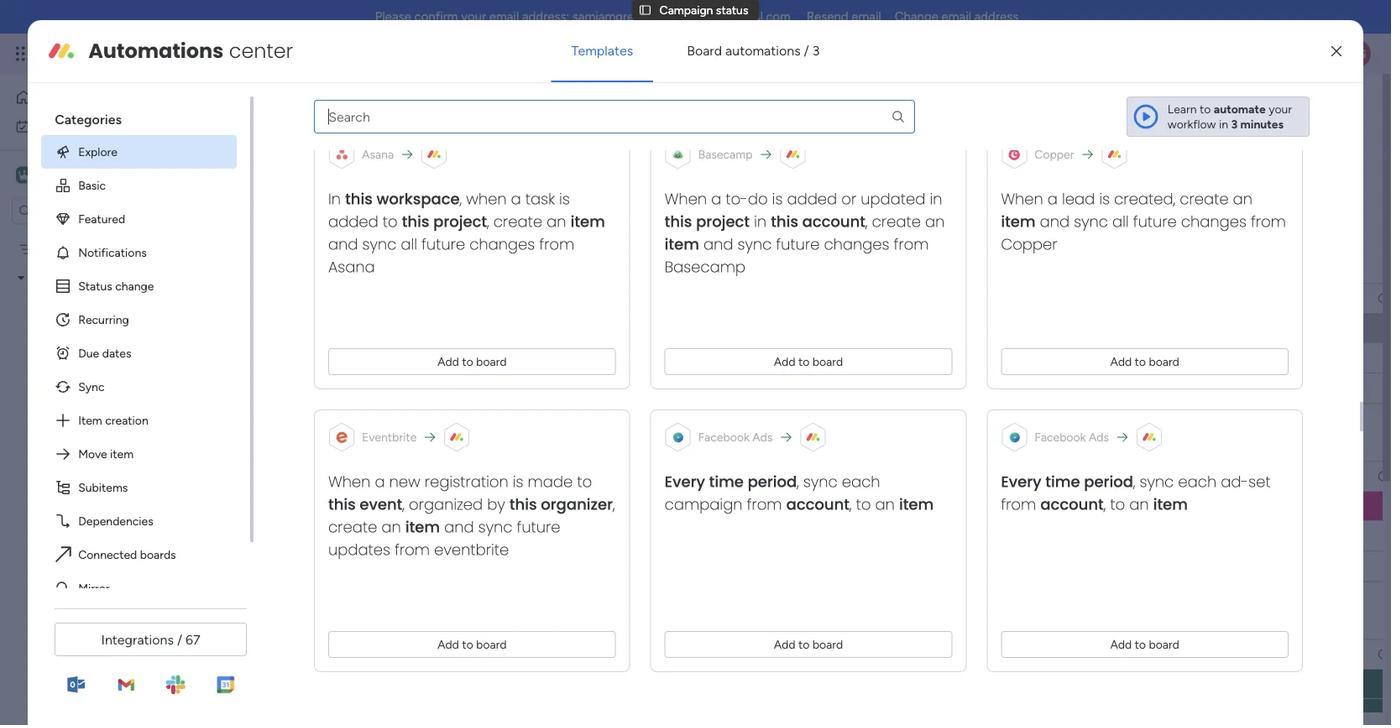 Task type: vqa. For each thing, say whether or not it's contained in the screenshot.
Inbox image on the right of page
no



Task type: describe. For each thing, give the bounding box(es) containing it.
item inside when a to-do is added or updated in this project in this account , create an item
[[665, 234, 700, 255]]

when for when a lead is created, create an item
[[1002, 188, 1044, 210]]

see for see more
[[766, 126, 786, 141]]

board
[[687, 42, 722, 58]]

1 horizontal spatial 3
[[1232, 117, 1238, 131]]

plan,
[[461, 127, 486, 142]]

to inside when a new registration is made to this event , organized by this organizer
[[577, 471, 592, 493]]

dapulse integrations image
[[1039, 158, 1051, 171]]

will
[[315, 127, 332, 142]]

home button
[[10, 84, 181, 111]]

in inside your workflow in
[[1220, 117, 1229, 131]]

1 account field from the top
[[668, 467, 721, 486]]

see plans button
[[271, 41, 352, 66]]

in right updated
[[930, 188, 943, 210]]

/ left "1"
[[1305, 99, 1309, 113]]

my work
[[37, 119, 82, 134]]

status change option
[[41, 269, 237, 303]]

help for to
[[375, 255, 408, 277]]

project inside this project , create an item and sync all future changes from asana
[[434, 211, 487, 233]]

facebook for , sync each ad-set from
[[1035, 430, 1087, 445]]

in left one
[[736, 127, 745, 142]]

change
[[895, 9, 939, 24]]

goal for second goal field from the bottom
[[945, 470, 969, 484]]

automations
[[726, 42, 801, 58]]

column information image for sent
[[1377, 648, 1391, 661]]

lead
[[1063, 188, 1096, 210]]

all inside and sync all future changes from copper
[[1113, 211, 1130, 233]]

3 minutes
[[1232, 117, 1284, 131]]

notifications option
[[41, 236, 237, 269]]

and right the ideas
[[145, 328, 164, 342]]

help for will
[[335, 127, 357, 142]]

sending for sent
[[1096, 648, 1140, 662]]

, inside , when a task is added to
[[460, 188, 462, 210]]

3 inside button
[[813, 42, 820, 58]]

changes inside and sync all future changes from copper
[[1182, 211, 1247, 233]]

2 owner from the top
[[582, 648, 615, 662]]

home
[[39, 90, 71, 105]]

in this workspace
[[329, 188, 460, 210]]

, inside , create an
[[613, 494, 615, 516]]

this project , create an item and sync all future changes from asana
[[329, 211, 606, 278]]

account for , sync each ad-set from
[[1041, 494, 1104, 516]]

your inside your workflow in
[[1269, 102, 1293, 116]]

future inside the and sync future updates from eventbrite
[[517, 517, 561, 538]]

and left the ham
[[104, 242, 123, 257]]

see more
[[766, 126, 816, 141]]

dependencies option
[[41, 505, 237, 538]]

connected boards
[[78, 548, 176, 562]]

and inside this project , create an item and sync all future changes from asana
[[329, 234, 358, 255]]

facebook ads for , sync each campaign from
[[699, 430, 773, 445]]

sam's workspace button
[[12, 161, 167, 189]]

status for column information icon associated with few tips to help you make the most of this template :)
[[1322, 291, 1355, 306]]

connected boards option
[[41, 538, 237, 572]]

goal for 1st goal field from the bottom
[[945, 648, 969, 662]]

arrow down image
[[573, 199, 593, 219]]

each for , sync each ad-set from
[[1179, 471, 1217, 493]]

board automations / 3 button
[[667, 30, 840, 70]]

1 account from the top
[[672, 470, 717, 484]]

integrations
[[101, 632, 174, 648]]

add view image
[[625, 159, 632, 171]]

templates button
[[551, 30, 654, 70]]

you for and
[[360, 127, 380, 142]]

a for when a new registration is made to this event , organized by this organizer
[[375, 471, 385, 493]]

email for change email address
[[942, 9, 972, 24]]

angle down image
[[328, 203, 336, 215]]

audience for upcoming campaigns
[[787, 470, 837, 484]]

every time period for , sync each campaign from
[[665, 471, 797, 493]]

the inside field
[[493, 255, 518, 277]]

updates
[[329, 539, 391, 561]]

change email address
[[895, 9, 1019, 24]]

and up team workload button on the left of page
[[382, 127, 402, 142]]

and inside and sync all future changes from copper
[[1041, 211, 1070, 233]]

oct
[[1117, 679, 1136, 692]]

most
[[522, 255, 561, 277]]

Search for a column type search field
[[314, 100, 916, 133]]

sam green image
[[1345, 40, 1372, 67]]

/ 3
[[1289, 157, 1303, 172]]

requests
[[167, 328, 213, 342]]

workflow inside your workflow in
[[1168, 117, 1217, 131]]

due dates option
[[41, 337, 237, 370]]

newsletter
[[1011, 680, 1063, 693]]

few tips to help you make the most of this template :)
[[289, 255, 702, 277]]

person button
[[436, 196, 509, 223]]

sending date field for upcoming campaigns
[[1092, 467, 1171, 486]]

this inside field
[[584, 255, 612, 277]]

this up the and sync future changes from basecamp
[[771, 211, 799, 233]]

time for , sync each campaign from
[[710, 471, 744, 493]]

audience field for upcoming campaigns
[[783, 467, 841, 486]]

own
[[364, 500, 387, 514]]

main table button
[[254, 151, 349, 178]]

an inside when a lead is created, create an item
[[1234, 188, 1253, 210]]

and sync all future changes from copper
[[1002, 211, 1287, 255]]

added for or
[[788, 188, 838, 210]]

, inside , sync each campaign from
[[797, 471, 800, 493]]

marketing
[[61, 271, 114, 285]]

monday
[[75, 44, 132, 63]]

1 email from the left
[[490, 9, 519, 24]]

account for , sync each campaign from
[[787, 494, 850, 516]]

automations
[[88, 37, 224, 65]]

and sync future changes from basecamp
[[665, 234, 930, 278]]

asana inside this project , create an item and sync all future changes from asana
[[329, 256, 375, 278]]

dependencies
[[78, 514, 154, 529]]

subitems
[[78, 481, 128, 495]]

sync option
[[41, 370, 237, 404]]

create inside this project , create an item and sync all future changes from asana
[[494, 211, 543, 233]]

when for when a to-do is added or updated in this project in this account , create an item
[[665, 188, 707, 210]]

you for make
[[412, 255, 441, 277]]

this right in
[[345, 188, 373, 210]]

green
[[39, 242, 72, 257]]

set
[[1249, 471, 1271, 493]]

invite / 1
[[1272, 99, 1317, 113]]

added for to
[[329, 211, 379, 233]]

eventbrite
[[434, 539, 509, 561]]

email for resend email
[[852, 9, 882, 24]]

invite / 1 button
[[1241, 92, 1325, 119]]

featured
[[78, 212, 125, 226]]

creating
[[878, 680, 920, 693]]

your right confirm
[[461, 9, 486, 24]]

2 goal field from the top
[[940, 467, 973, 486]]

and inside the and sync future changes from basecamp
[[704, 234, 734, 255]]

to inside field
[[355, 255, 371, 277]]

an inside , create an
[[382, 517, 401, 538]]

/ down invite / 1
[[1289, 157, 1293, 172]]

move item option
[[41, 437, 237, 471]]

explore option
[[41, 135, 237, 169]]

account , to an item for , sync each campaign from
[[787, 494, 934, 516]]

when for when a new registration is made to this event , organized by this organizer
[[329, 471, 371, 493]]

item inside button
[[289, 202, 313, 216]]

change
[[115, 279, 154, 293]]

eggs
[[75, 242, 101, 257]]

each for , sync each campaign from
[[842, 471, 881, 493]]

change email address link
[[895, 9, 1019, 24]]

template
[[616, 255, 687, 277]]

task
[[526, 188, 555, 210]]

email
[[30, 271, 59, 285]]

entire
[[589, 127, 620, 142]]

campaign status inside list box
[[58, 299, 147, 314]]

yay bicycles
[[667, 679, 722, 691]]

creation
[[105, 414, 148, 428]]

, inside , sync each ad-set from
[[1134, 471, 1136, 493]]

date for sent
[[1143, 648, 1166, 662]]

search image
[[891, 109, 906, 124]]

item up event
[[385, 469, 409, 483]]

future inside this project , create an item and sync all future changes from asana
[[422, 234, 466, 255]]

upcoming
[[289, 433, 369, 455]]

0 vertical spatial asana
[[362, 147, 394, 162]]

invite
[[1272, 99, 1302, 113]]

please
[[375, 9, 411, 24]]

:)
[[691, 255, 702, 277]]

campaign ideas and requests
[[58, 328, 213, 342]]

main table
[[281, 157, 336, 172]]

new item
[[261, 202, 313, 216]]

sync for , sync each ad-set from
[[1140, 471, 1175, 493]]

your right track
[[563, 127, 586, 142]]

connected
[[78, 548, 137, 562]]

is for when a new registration is made to this event , organized by this organizer
[[513, 471, 524, 493]]

future inside the and sync future changes from basecamp
[[777, 234, 820, 255]]

board automations / 3
[[687, 42, 820, 58]]

organizer
[[541, 494, 613, 516]]

mirror option
[[41, 572, 237, 605]]

column information image for few tips to help you make the most of this template :)
[[1377, 292, 1391, 305]]

this
[[257, 127, 278, 142]]

content
[[1288, 500, 1332, 514]]

from inside the and sync future changes from basecamp
[[894, 234, 930, 255]]

featured option
[[41, 202, 237, 236]]

ads for ad-
[[1089, 430, 1110, 445]]

campaign's
[[623, 127, 682, 142]]

an inside when a to-do is added or updated in this project in this account , create an item
[[926, 211, 945, 233]]

/ down the resend
[[804, 42, 809, 58]]

status for column information image
[[1322, 470, 1355, 484]]

period for ad-
[[1085, 471, 1134, 493]]

this right the sort at the left top of the page
[[665, 211, 693, 233]]

workspace image
[[18, 166, 30, 184]]

sam's
[[39, 167, 75, 183]]

workspace
[[78, 167, 146, 183]]

resend
[[807, 9, 849, 24]]

1 campaign owner field from the top
[[521, 467, 619, 486]]

workspace.
[[771, 127, 830, 142]]

create inside when a lead is created, create an item
[[1180, 188, 1229, 210]]

sending for upcoming campaigns
[[1096, 470, 1140, 484]]

bicycles
[[685, 679, 722, 691]]

work for monday
[[136, 44, 166, 63]]

sending date for sent
[[1096, 648, 1166, 662]]

status inside list box
[[114, 299, 147, 314]]

your left team
[[405, 127, 428, 142]]

sam's workspace
[[39, 167, 146, 183]]

sync inside this project , create an item and sync all future changes from asana
[[363, 234, 397, 255]]

select product image
[[15, 45, 32, 62]]

recurring
[[78, 313, 129, 327]]

item creation
[[78, 414, 148, 428]]

item inside when a lead is created, create an item
[[1002, 211, 1036, 233]]

email marketing
[[30, 271, 114, 285]]

to inside , when a task is added to
[[383, 211, 398, 233]]

v2 search image
[[364, 200, 376, 219]]

in down do
[[754, 211, 767, 233]]

activity
[[1162, 99, 1203, 113]]

, when a task is added to
[[329, 188, 570, 233]]

2 account from the top
[[672, 648, 717, 662]]

organized
[[409, 494, 483, 516]]

templates
[[572, 42, 633, 58]]



Task type: locate. For each thing, give the bounding box(es) containing it.
a left lead
[[1048, 188, 1058, 210]]

goal
[[945, 291, 969, 306], [945, 470, 969, 484], [945, 648, 969, 662]]

account , to an item for , sync each ad-set from
[[1041, 494, 1189, 516]]

item inside option
[[78, 414, 102, 428]]

0 horizontal spatial every
[[665, 471, 706, 493]]

goal for third goal field from the bottom
[[945, 291, 969, 306]]

, sync each ad-set from
[[1002, 471, 1271, 516]]

0 vertical spatial help
[[335, 127, 357, 142]]

1 vertical spatial campaign owner field
[[521, 645, 619, 664]]

1 goal field from the top
[[940, 289, 973, 308]]

2 vertical spatial goal field
[[940, 645, 973, 664]]

1 owner from the top
[[582, 470, 615, 484]]

sync inside , sync each ad-set from
[[1140, 471, 1175, 493]]

monday work management
[[75, 44, 261, 63]]

from inside this project , create an item and sync all future changes from asana
[[540, 234, 575, 255]]

, inside when a to-do is added or updated in this project in this account , create an item
[[866, 211, 868, 233]]

2 every time period from the left
[[1002, 471, 1134, 493]]

plans
[[317, 47, 344, 61]]

0 vertical spatial basecamp
[[699, 147, 753, 162]]

when a lead is created, create an item
[[1002, 188, 1253, 233]]

time
[[710, 471, 744, 493], [1046, 471, 1081, 493]]

2 account field from the top
[[668, 645, 721, 664]]

project down when on the left top of the page
[[434, 211, 487, 233]]

see for see plans
[[294, 47, 314, 61]]

2 sending date field from the top
[[1092, 645, 1171, 664]]

run,
[[488, 127, 508, 142]]

you inside few tips to help you make the most of this template :) field
[[412, 255, 441, 277]]

3 goal field from the top
[[940, 645, 973, 664]]

campaign for , sync each campaign from
[[665, 494, 743, 516]]

a
[[511, 188, 521, 210], [712, 188, 722, 210], [1048, 188, 1058, 210], [375, 471, 385, 493]]

1 horizontal spatial every
[[1002, 471, 1042, 493]]

work right my
[[56, 119, 82, 134]]

hide
[[690, 202, 715, 216]]

added inside , when a task is added to
[[329, 211, 379, 233]]

create right created, at the top right
[[1180, 188, 1229, 210]]

1 sending date from the top
[[1096, 470, 1166, 484]]

a inside when a to-do is added or updated in this project in this account , create an item
[[712, 188, 722, 210]]

categories heading
[[41, 96, 237, 135]]

facebook for , sync each campaign from
[[699, 430, 750, 445]]

0 vertical spatial audience field
[[783, 467, 841, 486]]

1 horizontal spatial account , to an item
[[1041, 494, 1189, 516]]

asana
[[362, 147, 394, 162], [329, 256, 375, 278]]

subitems option
[[41, 471, 237, 505]]

1 horizontal spatial each
[[1179, 471, 1217, 493]]

1 vertical spatial copper
[[1002, 234, 1058, 255]]

an inside this project , create an item and sync all future changes from asana
[[547, 211, 567, 233]]

a inside when a new registration is made to this event , organized by this organizer
[[375, 471, 385, 493]]

2 date from the top
[[1143, 648, 1166, 662]]

Campaign status field
[[251, 87, 491, 124], [1262, 289, 1359, 308], [1262, 467, 1359, 486], [1262, 645, 1359, 664]]

every for , sync each ad-set from
[[1002, 471, 1042, 493]]

email left "address:"
[[490, 9, 519, 24]]

a left task
[[511, 188, 521, 210]]

a inside , when a task is added to
[[511, 188, 521, 210]]

1 vertical spatial help
[[375, 255, 408, 277]]

due dates
[[78, 346, 131, 361]]

audience
[[787, 470, 837, 484], [787, 648, 837, 662]]

2 every from the left
[[1002, 471, 1042, 493]]

each inside , sync each campaign from
[[842, 471, 881, 493]]

item creation option
[[41, 404, 237, 437]]

workflow left one
[[685, 127, 733, 142]]

cycling
[[353, 678, 391, 692]]

1 audience field from the top
[[783, 467, 841, 486]]

add to board button
[[329, 348, 616, 375], [665, 348, 953, 375], [1002, 348, 1289, 375], [329, 631, 616, 658], [665, 631, 953, 658], [1002, 631, 1289, 658]]

basecamp down the hide
[[665, 256, 746, 278]]

Search in workspace field
[[35, 202, 140, 221]]

a left to-
[[712, 188, 722, 210]]

2 sending from the top
[[1096, 648, 1140, 662]]

or
[[842, 188, 857, 210]]

1 vertical spatial you
[[412, 255, 441, 277]]

categories list box
[[41, 96, 254, 605]]

work right "monday"
[[136, 44, 166, 63]]

2 vertical spatial you
[[342, 500, 361, 514]]

and
[[382, 127, 402, 142], [511, 127, 531, 142], [1041, 211, 1070, 233], [329, 234, 358, 255], [704, 234, 734, 255], [104, 242, 123, 257], [145, 328, 164, 342], [445, 517, 474, 538]]

1 audience from the top
[[787, 470, 837, 484]]

help right tips
[[375, 255, 408, 277]]

new
[[261, 202, 286, 216]]

Audience field
[[783, 467, 841, 486], [783, 645, 841, 664]]

0 horizontal spatial facebook ads
[[699, 430, 773, 445]]

0 horizontal spatial see
[[294, 47, 314, 61]]

sync
[[78, 380, 105, 394]]

1 vertical spatial goal
[[945, 470, 969, 484]]

0 vertical spatial account field
[[668, 467, 721, 486]]

1
[[1312, 99, 1317, 113]]

3 email from the left
[[942, 9, 972, 24]]

filter
[[541, 202, 567, 216]]

a inside when a lead is created, create an item
[[1048, 188, 1058, 210]]

center
[[229, 37, 293, 65]]

0 horizontal spatial campaign
[[390, 500, 441, 514]]

to
[[1200, 102, 1211, 116], [383, 211, 398, 233], [355, 255, 371, 277], [462, 355, 474, 369], [799, 355, 810, 369], [1135, 355, 1147, 369], [577, 471, 592, 493], [857, 494, 872, 516], [1111, 494, 1126, 516], [462, 638, 474, 652], [799, 638, 810, 652], [1135, 638, 1147, 652]]

when inside when a lead is created, create an item
[[1002, 188, 1044, 210]]

when inside when a to-do is added or updated in this project in this account , create an item
[[665, 188, 707, 210]]

1 sending date field from the top
[[1092, 467, 1171, 486]]

1 horizontal spatial project
[[696, 211, 750, 233]]

2 time from the left
[[1046, 471, 1081, 493]]

1 horizontal spatial help
[[375, 255, 408, 277]]

newsletter
[[783, 678, 841, 693]]

the left most
[[493, 255, 518, 277]]

date up "22"
[[1143, 648, 1166, 662]]

1 vertical spatial audience field
[[783, 645, 841, 664]]

2 audience from the top
[[787, 648, 837, 662]]

0 horizontal spatial project
[[434, 211, 487, 233]]

0 vertical spatial column information image
[[1377, 292, 1391, 305]]

0 horizontal spatial 3
[[813, 42, 820, 58]]

1 vertical spatial work
[[56, 119, 82, 134]]

0 vertical spatial 3
[[813, 42, 820, 58]]

1 facebook from the left
[[699, 430, 750, 445]]

1 period from the left
[[748, 471, 797, 493]]

trails
[[394, 678, 419, 692]]

see more link
[[764, 125, 818, 142]]

2 each from the left
[[1179, 471, 1217, 493]]

track
[[533, 127, 560, 142]]

email right change
[[942, 9, 972, 24]]

option
[[0, 234, 214, 238]]

1 horizontal spatial changes
[[824, 234, 890, 255]]

integrations / 67
[[101, 632, 200, 648]]

sync inside and sync all future changes from copper
[[1075, 211, 1109, 233]]

0 vertical spatial sending date field
[[1092, 467, 1171, 486]]

audience field for sent
[[783, 645, 841, 664]]

value
[[923, 680, 948, 693]]

0 horizontal spatial the
[[493, 255, 518, 277]]

in down learn to automate
[[1220, 117, 1229, 131]]

basecamp
[[699, 147, 753, 162], [665, 256, 746, 278]]

my
[[37, 119, 53, 134]]

,
[[460, 188, 462, 210], [487, 211, 490, 233], [866, 211, 868, 233], [797, 471, 800, 493], [1134, 471, 1136, 493], [403, 494, 405, 516], [613, 494, 615, 516], [850, 494, 852, 516], [1104, 494, 1107, 516]]

you up team
[[360, 127, 380, 142]]

1 vertical spatial the
[[992, 680, 1009, 693]]

1 horizontal spatial ads
[[1089, 430, 1110, 445]]

2 sending date from the top
[[1096, 648, 1166, 662]]

from
[[1252, 211, 1287, 233], [540, 234, 575, 255], [894, 234, 930, 255], [747, 494, 783, 516], [1002, 494, 1037, 516], [395, 539, 430, 561]]

and down lead
[[1041, 211, 1070, 233]]

Upcoming campaigns field
[[285, 433, 465, 455]]

sync
[[1075, 211, 1109, 233], [363, 234, 397, 255], [738, 234, 772, 255], [804, 471, 838, 493], [1140, 471, 1175, 493], [479, 517, 513, 538]]

0 vertical spatial audience
[[787, 470, 837, 484]]

future inside and sync all future changes from copper
[[1134, 211, 1178, 233]]

from inside , sync each campaign from
[[747, 494, 783, 516]]

see left more
[[766, 126, 786, 141]]

workspace image
[[16, 166, 33, 184]]

new item button
[[254, 196, 319, 223]]

date for upcoming campaigns
[[1143, 470, 1166, 484]]

0 vertical spatial copper
[[1035, 147, 1075, 162]]

2 account , to an item from the left
[[1041, 494, 1189, 516]]

1 horizontal spatial every time period
[[1002, 471, 1134, 493]]

Account field
[[668, 467, 721, 486], [668, 645, 721, 664]]

basecamp down one
[[699, 147, 753, 162]]

0 horizontal spatial period
[[748, 471, 797, 493]]

1 horizontal spatial facebook
[[1035, 430, 1087, 445]]

item inside move item option
[[110, 447, 134, 461]]

1 horizontal spatial all
[[1113, 211, 1130, 233]]

campaign status
[[660, 3, 749, 17], [255, 87, 487, 124], [1266, 291, 1355, 306], [58, 299, 147, 314], [1266, 470, 1355, 484], [1266, 648, 1355, 662]]

audience for sent
[[787, 648, 837, 662]]

you
[[360, 127, 380, 142], [412, 255, 441, 277], [342, 500, 361, 514]]

0 horizontal spatial workflow
[[685, 127, 733, 142]]

status
[[78, 279, 112, 293]]

None search field
[[314, 100, 916, 133]]

1 horizontal spatial email
[[852, 9, 882, 24]]

1 horizontal spatial see
[[766, 126, 786, 141]]

1 vertical spatial goal field
[[940, 467, 973, 486]]

1 vertical spatial see
[[766, 126, 786, 141]]

ads for campaign
[[753, 430, 773, 445]]

0 horizontal spatial email
[[490, 9, 519, 24]]

sort button
[[598, 196, 658, 223]]

2 ads from the left
[[1089, 430, 1110, 445]]

0 horizontal spatial each
[[842, 471, 881, 493]]

1 vertical spatial all
[[401, 234, 418, 255]]

team
[[362, 157, 390, 172]]

more
[[789, 126, 816, 141]]

workflow down learn
[[1168, 117, 1217, 131]]

integrations / 67 button
[[55, 623, 247, 657]]

when right the sort at the left top of the page
[[665, 188, 707, 210]]

0 horizontal spatial added
[[329, 211, 379, 233]]

3 goal from the top
[[945, 648, 969, 662]]

this left own on the left of the page
[[329, 494, 356, 516]]

recurring option
[[41, 303, 237, 337]]

is inside , when a task is added to
[[560, 188, 570, 210]]

create inside , create an
[[329, 517, 378, 538]]

sync for and sync future changes from basecamp
[[738, 234, 772, 255]]

list box containing green eggs and ham
[[0, 232, 214, 576]]

0 horizontal spatial changes
[[470, 234, 535, 255]]

1 vertical spatial 3
[[1232, 117, 1238, 131]]

2 project from the left
[[696, 211, 750, 233]]

1 vertical spatial column information image
[[1377, 648, 1391, 661]]

1 column information image from the top
[[1377, 292, 1391, 305]]

is inside when a to-do is added or updated in this project in this account , create an item
[[773, 188, 783, 210]]

automations  center image
[[48, 38, 75, 65]]

1 horizontal spatial added
[[788, 188, 838, 210]]

and up eventbrite
[[445, 517, 474, 538]]

you left own on the left of the page
[[342, 500, 361, 514]]

5
[[317, 678, 324, 692]]

2 horizontal spatial when
[[1002, 188, 1044, 210]]

sending date for upcoming campaigns
[[1096, 470, 1166, 484]]

account inside when a to-do is added or updated in this project in this account , create an item
[[803, 211, 866, 233]]

is for when a to-do is added or updated in this project in this account , create an item
[[773, 188, 783, 210]]

Search field
[[376, 197, 427, 221]]

asana up "in this workspace"
[[362, 147, 394, 162]]

is left arrow down icon
[[560, 188, 570, 210]]

email right the resend
[[852, 9, 882, 24]]

2 vertical spatial 3
[[1296, 157, 1303, 172]]

2 email from the left
[[852, 9, 882, 24]]

all down search field
[[401, 234, 418, 255]]

your up the minutes
[[1269, 102, 1293, 116]]

sort
[[625, 202, 648, 216]]

time for , sync each ad-set from
[[1046, 471, 1081, 493]]

2 column information image from the top
[[1377, 648, 1391, 661]]

new
[[390, 471, 421, 493]]

caret down image
[[18, 272, 24, 284]]

0 vertical spatial goal field
[[940, 289, 973, 308]]

changes inside this project , create an item and sync all future changes from asana
[[470, 234, 535, 255]]

1 account , to an item from the left
[[787, 494, 934, 516]]

create down updated
[[872, 211, 921, 233]]

show board description image
[[498, 97, 518, 114]]

1 horizontal spatial period
[[1085, 471, 1134, 493]]

every
[[665, 471, 706, 493], [1002, 471, 1042, 493]]

sync for and sync future updates from eventbrite
[[479, 517, 513, 538]]

sync for and sync all future changes from copper
[[1075, 211, 1109, 233]]

sync inside , sync each campaign from
[[804, 471, 838, 493]]

public board image
[[36, 327, 52, 343]]

3 down automate
[[1232, 117, 1238, 131]]

basic option
[[41, 169, 237, 202]]

status for show board description icon
[[405, 87, 487, 124]]

item up trails
[[385, 647, 409, 661]]

workspace selection element
[[16, 165, 148, 187]]

all down created, at the top right
[[1113, 211, 1130, 233]]

is inside when a new registration is made to this event , organized by this organizer
[[513, 471, 524, 493]]

automations center
[[88, 37, 293, 65]]

ads up , sync each ad-set from
[[1089, 430, 1110, 445]]

1 every from the left
[[665, 471, 706, 493]]

1 vertical spatial account field
[[668, 645, 721, 664]]

item down the sync
[[78, 414, 102, 428]]

0 vertical spatial sending date
[[1096, 470, 1166, 484]]

2 goal from the top
[[945, 470, 969, 484]]

1 vertical spatial sending date
[[1096, 648, 1166, 662]]

1 horizontal spatial facebook ads
[[1035, 430, 1110, 445]]

0 horizontal spatial help
[[335, 127, 357, 142]]

1 horizontal spatial time
[[1046, 471, 1081, 493]]

create inside when a to-do is added or updated in this project in this account , create an item
[[872, 211, 921, 233]]

1 vertical spatial asana
[[329, 256, 375, 278]]

is right lead
[[1100, 188, 1111, 210]]

2 period from the left
[[1085, 471, 1134, 493]]

add to favorites image
[[527, 97, 544, 114]]

status for column information icon associated with sent
[[1322, 648, 1355, 662]]

green eggs and ham
[[39, 242, 151, 257]]

0 horizontal spatial ads
[[753, 430, 773, 445]]

project inside when a to-do is added or updated in this project in this account , create an item
[[696, 211, 750, 233]]

Few tips to help you make the most of this template :) field
[[285, 255, 706, 277]]

asana right few
[[329, 256, 375, 278]]

copper down the dapulse integrations icon
[[1002, 234, 1058, 255]]

item right new
[[289, 202, 313, 216]]

2 facebook ads from the left
[[1035, 430, 1110, 445]]

Sent field
[[285, 611, 327, 633]]

1 campaign owner from the top
[[526, 470, 615, 484]]

sync inside the and sync future changes from basecamp
[[738, 234, 772, 255]]

added left or at the right of page
[[788, 188, 838, 210]]

3 down invite / 1
[[1296, 157, 1303, 172]]

account
[[672, 470, 717, 484], [672, 648, 717, 662]]

add to board
[[438, 355, 507, 369], [774, 355, 844, 369], [1111, 355, 1180, 369], [438, 638, 507, 652], [774, 638, 844, 652], [1111, 638, 1180, 652]]

1 every time period from the left
[[665, 471, 797, 493]]

0 horizontal spatial work
[[56, 119, 82, 134]]

0 vertical spatial sending
[[1096, 470, 1140, 484]]

creating value through the newsletter
[[878, 680, 1063, 693]]

item
[[289, 202, 313, 216], [78, 414, 102, 428], [385, 469, 409, 483], [385, 647, 409, 661]]

sending date field for sent
[[1092, 645, 1171, 664]]

0 vertical spatial campaign owner
[[526, 470, 615, 484]]

a for when a lead is created, create an item
[[1048, 188, 1058, 210]]

0 vertical spatial added
[[788, 188, 838, 210]]

0 horizontal spatial every time period
[[665, 471, 797, 493]]

0 vertical spatial date
[[1143, 470, 1166, 484]]

see inside button
[[294, 47, 314, 61]]

1 sending from the top
[[1096, 470, 1140, 484]]

a up event
[[375, 471, 385, 493]]

1 date from the top
[[1143, 470, 1166, 484]]

this right by
[[510, 494, 537, 516]]

date left ad-
[[1143, 470, 1166, 484]]

0 vertical spatial account
[[672, 470, 717, 484]]

and up tips
[[329, 234, 358, 255]]

changes
[[1182, 211, 1247, 233], [470, 234, 535, 255], [824, 234, 890, 255]]

added down in
[[329, 211, 379, 233]]

column information image
[[1377, 292, 1391, 305], [1377, 648, 1391, 661]]

this down workspace
[[402, 211, 430, 233]]

2 campaign owner field from the top
[[521, 645, 619, 664]]

0 vertical spatial all
[[1113, 211, 1130, 233]]

status change
[[78, 279, 154, 293]]

sync inside the and sync future updates from eventbrite
[[479, 517, 513, 538]]

added inside when a to-do is added or updated in this project in this account , create an item
[[788, 188, 838, 210]]

item inside this project , create an item and sync all future changes from asana
[[571, 211, 606, 233]]

the right through
[[992, 680, 1009, 693]]

2 vertical spatial goal
[[945, 648, 969, 662]]

item
[[571, 211, 606, 233], [1002, 211, 1036, 233], [665, 234, 700, 255], [110, 447, 134, 461], [900, 494, 934, 516], [1154, 494, 1189, 516], [406, 517, 440, 538]]

and inside the and sync future updates from eventbrite
[[445, 517, 474, 538]]

1 each from the left
[[842, 471, 881, 493]]

create up "updates"
[[329, 517, 378, 538]]

the
[[493, 255, 518, 277], [992, 680, 1009, 693]]

0 vertical spatial see
[[294, 47, 314, 61]]

1 time from the left
[[710, 471, 744, 493]]

Campaign owner field
[[521, 467, 619, 486], [521, 645, 619, 664]]

1 facebook ads from the left
[[699, 430, 773, 445]]

1 vertical spatial added
[[329, 211, 379, 233]]

create down task
[[494, 211, 543, 233]]

status
[[716, 3, 749, 17], [405, 87, 487, 124], [1322, 291, 1355, 306], [114, 299, 147, 314], [1322, 470, 1355, 484], [1322, 648, 1355, 662]]

2 campaign owner from the top
[[526, 648, 615, 662]]

2 horizontal spatial email
[[942, 9, 972, 24]]

0 horizontal spatial when
[[329, 471, 371, 493]]

is for , when a task is added to
[[560, 188, 570, 210]]

this inside this project , create an item and sync all future changes from asana
[[402, 211, 430, 233]]

1 goal from the top
[[945, 291, 969, 306]]

team workload button
[[349, 151, 453, 178]]

0 horizontal spatial all
[[401, 234, 418, 255]]

team workload
[[362, 157, 440, 172]]

upcoming campaigns
[[289, 433, 461, 455]]

campaign for add you own campaign
[[390, 500, 441, 514]]

categories
[[55, 111, 122, 127]]

work for my
[[56, 119, 82, 134]]

and right run,
[[511, 127, 531, 142]]

oct 22
[[1117, 679, 1151, 692]]

0 horizontal spatial account , to an item
[[787, 494, 934, 516]]

help inside field
[[375, 255, 408, 277]]

when down the dapulse integrations icon
[[1002, 188, 1044, 210]]

2 facebook from the left
[[1035, 430, 1087, 445]]

each inside , sync each ad-set from
[[1179, 471, 1217, 493]]

1 vertical spatial owner
[[582, 648, 615, 662]]

1 ads from the left
[[753, 430, 773, 445]]

you left the make
[[412, 255, 441, 277]]

from inside the and sync future updates from eventbrite
[[395, 539, 430, 561]]

from inside , sync each ad-set from
[[1002, 494, 1037, 516]]

email
[[490, 9, 519, 24], [852, 9, 882, 24], [942, 9, 972, 24]]

, inside this project , create an item and sync all future changes from asana
[[487, 211, 490, 233]]

when up own on the left of the page
[[329, 471, 371, 493]]

campaign inside , sync each campaign from
[[665, 494, 743, 516]]

list box
[[0, 232, 214, 576]]

/ left 67
[[177, 632, 182, 648]]

a for when a to-do is added or updated in this project in this account , create an item
[[712, 188, 722, 210]]

facebook
[[699, 430, 750, 445], [1035, 430, 1087, 445]]

copper inside and sync all future changes from copper
[[1002, 234, 1058, 255]]

1 horizontal spatial work
[[136, 44, 166, 63]]

public board image
[[36, 299, 52, 315]]

is inside when a lead is created, create an item
[[1100, 188, 1111, 210]]

1 vertical spatial sending
[[1096, 648, 1140, 662]]

filter button
[[514, 196, 593, 223]]

1 project from the left
[[434, 211, 487, 233]]

1 vertical spatial audience
[[787, 648, 837, 662]]

ideas
[[114, 328, 142, 342]]

0 vertical spatial you
[[360, 127, 380, 142]]

sending date
[[1096, 470, 1166, 484], [1096, 648, 1166, 662]]

2 horizontal spatial 3
[[1296, 157, 1303, 172]]

work inside 'my work' button
[[56, 119, 82, 134]]

2 audience field from the top
[[783, 645, 841, 664]]

period for campaign
[[748, 471, 797, 493]]

1 vertical spatial basecamp
[[665, 256, 746, 278]]

1 vertical spatial sending date field
[[1092, 645, 1171, 664]]

ads
[[753, 430, 773, 445], [1089, 430, 1110, 445]]

0 horizontal spatial time
[[710, 471, 744, 493]]

campaign owner for first the campaign owner field from the bottom of the page
[[526, 648, 615, 662]]

1 vertical spatial campaign owner
[[526, 648, 615, 662]]

sync for , sync each campaign from
[[804, 471, 838, 493]]

column information image
[[1377, 470, 1391, 483]]

do
[[748, 188, 768, 210]]

, sync each campaign from
[[665, 471, 881, 516]]

facebook ads
[[699, 430, 773, 445], [1035, 430, 1110, 445]]

basecamp inside the and sync future changes from basecamp
[[665, 256, 746, 278]]

copper up lead
[[1035, 147, 1075, 162]]

when a new registration is made to this event , organized by this organizer
[[329, 471, 613, 516]]

Sending date field
[[1092, 467, 1171, 486], [1092, 645, 1171, 664]]

0 vertical spatial campaign owner field
[[521, 467, 619, 486]]

is right do
[[773, 188, 783, 210]]

workspace
[[377, 188, 460, 210]]

campaign owner for 2nd the campaign owner field from the bottom
[[526, 470, 615, 484]]

created,
[[1115, 188, 1176, 210]]

1 horizontal spatial the
[[992, 680, 1009, 693]]

0 vertical spatial work
[[136, 44, 166, 63]]

project down to-
[[696, 211, 750, 233]]

tips
[[323, 255, 351, 277]]

2 horizontal spatial changes
[[1182, 211, 1247, 233]]

from inside and sync all future changes from copper
[[1252, 211, 1287, 233]]

when inside when a new registration is made to this event , organized by this organizer
[[329, 471, 371, 493]]

0 vertical spatial the
[[493, 255, 518, 277]]

this right of
[[584, 255, 612, 277]]

, inside when a new registration is made to this event , organized by this organizer
[[403, 494, 405, 516]]

Goal field
[[940, 289, 973, 308], [940, 467, 973, 486], [940, 645, 973, 664]]

1 horizontal spatial when
[[665, 188, 707, 210]]

help right will
[[335, 127, 357, 142]]

0 vertical spatial owner
[[582, 470, 615, 484]]

when
[[665, 188, 707, 210], [1002, 188, 1044, 210], [329, 471, 371, 493]]

every time period for , sync each ad-set from
[[1002, 471, 1134, 493]]

0 horizontal spatial facebook
[[699, 430, 750, 445]]

all inside this project , create an item and sync all future changes from asana
[[401, 234, 418, 255]]

is left made
[[513, 471, 524, 493]]

your workflow in
[[1168, 102, 1293, 131]]

add you own campaign
[[317, 500, 441, 514]]

1 horizontal spatial workflow
[[1168, 117, 1217, 131]]

every for , sync each campaign from
[[665, 471, 706, 493]]

best
[[327, 678, 350, 692]]

automate
[[1214, 102, 1266, 116]]

1 vertical spatial date
[[1143, 648, 1166, 662]]

3 down the resend
[[813, 42, 820, 58]]

to-
[[726, 188, 748, 210]]

see left plans
[[294, 47, 314, 61]]

and down the hide
[[704, 234, 734, 255]]

changes inside the and sync future changes from basecamp
[[824, 234, 890, 255]]

facebook ads for , sync each ad-set from
[[1035, 430, 1110, 445]]

1 vertical spatial account
[[672, 648, 717, 662]]

ads up , sync each campaign from
[[753, 430, 773, 445]]



